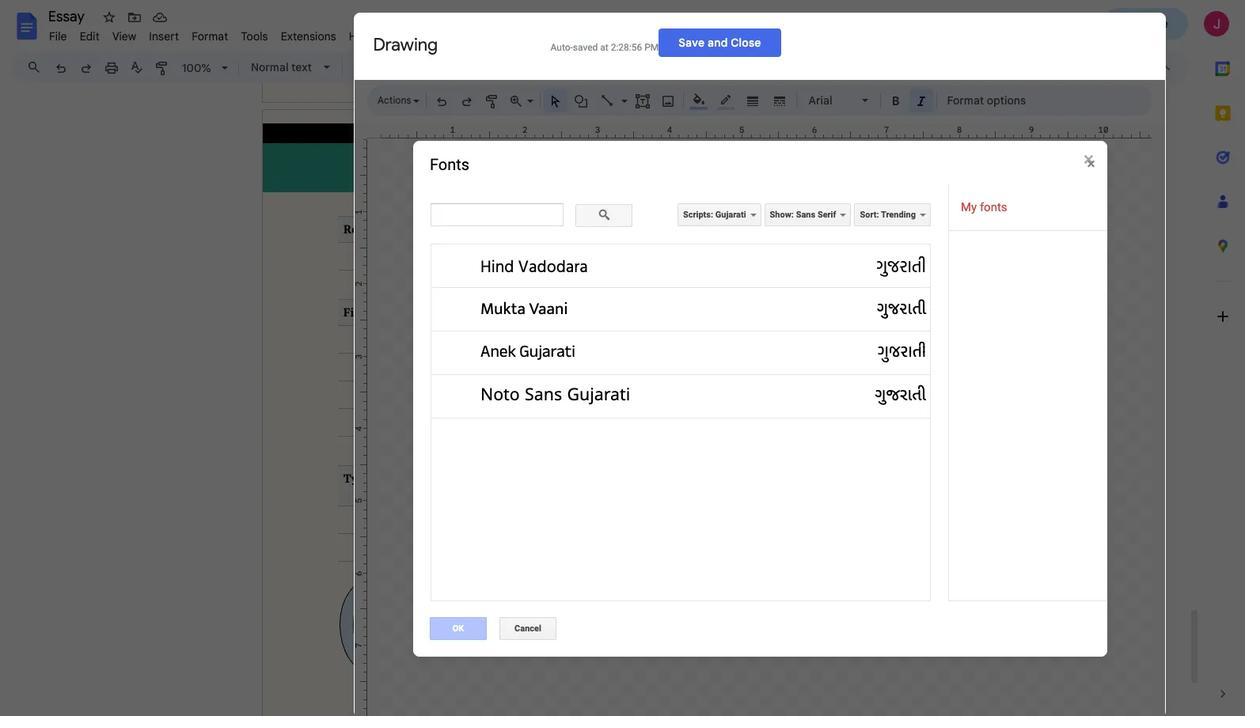 Task type: locate. For each thing, give the bounding box(es) containing it.
Rename text field
[[43, 6, 93, 25]]

main toolbar
[[47, 0, 1021, 450]]

at
[[600, 42, 609, 53]]

auto-
[[551, 42, 573, 53]]

and
[[708, 35, 728, 49]]

save and close button
[[659, 28, 781, 57]]

menu bar
[[43, 21, 379, 47]]

menu bar inside menu bar banner
[[43, 21, 379, 47]]

save and close
[[679, 35, 761, 49]]

saved
[[573, 42, 598, 53]]

auto-saved at 2:28:56 pm
[[551, 42, 659, 53]]

pm
[[645, 42, 659, 53]]

tab list
[[1201, 47, 1246, 672]]



Task type: vqa. For each thing, say whether or not it's contained in the screenshot.
Format options
no



Task type: describe. For each thing, give the bounding box(es) containing it.
drawing heading
[[373, 34, 532, 56]]

tab list inside menu bar banner
[[1201, 47, 1246, 672]]

Menus field
[[20, 56, 55, 78]]

menu bar banner
[[0, 0, 1246, 717]]

drawing
[[373, 34, 438, 55]]

Star checkbox
[[98, 6, 120, 29]]

save
[[679, 35, 705, 49]]

drawing dialog
[[354, 12, 1166, 717]]

2:28:56
[[611, 42, 642, 53]]

drawing application
[[0, 0, 1246, 717]]

close
[[731, 35, 761, 49]]

share. private to only me. image
[[1117, 16, 1131, 30]]



